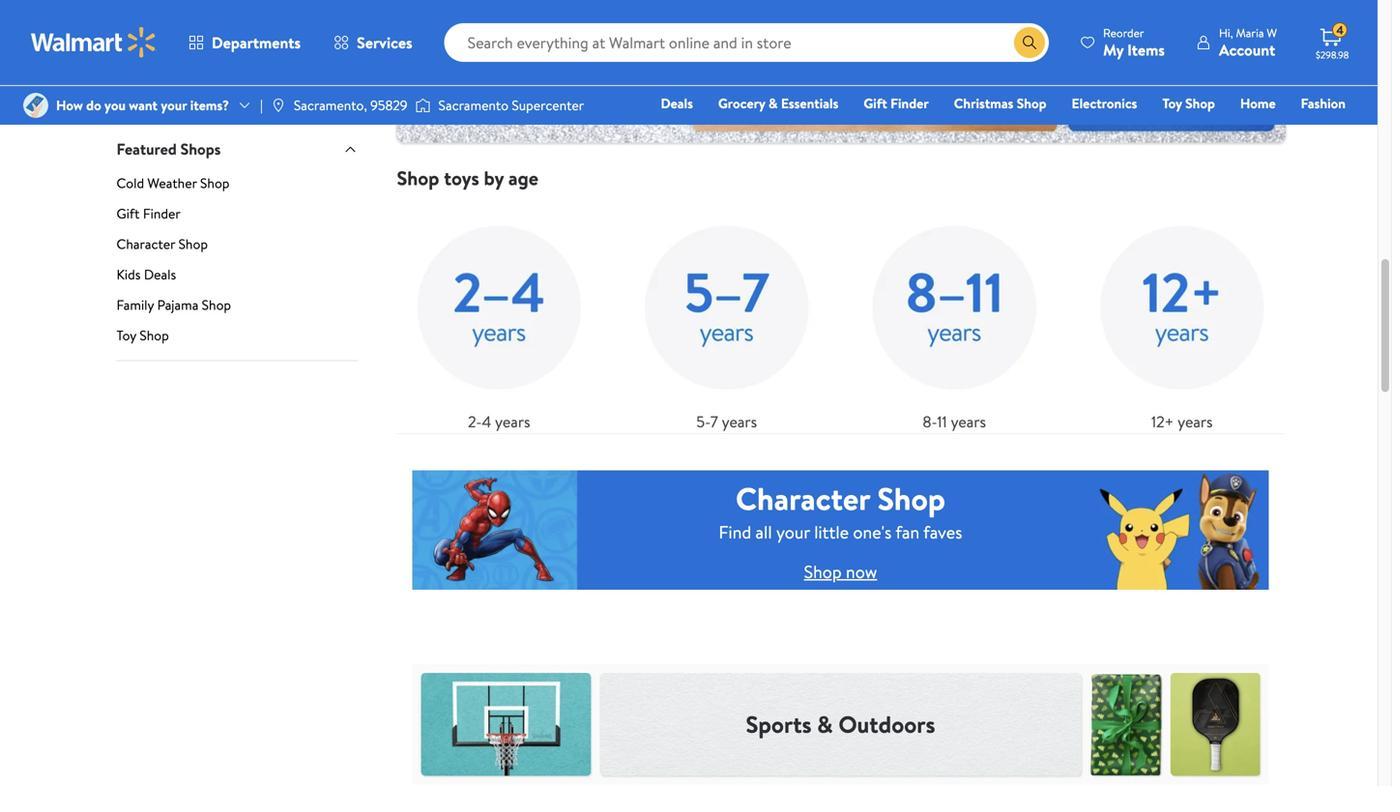 Task type: describe. For each thing, give the bounding box(es) containing it.
christmas shop link
[[945, 93, 1056, 114]]

faves
[[924, 520, 963, 544]]

fashion
[[1301, 94, 1346, 113]]

toys
[[444, 165, 479, 192]]

toy shop link for electronics
[[1154, 93, 1224, 114]]

home link
[[1232, 93, 1285, 114]]

christmas
[[954, 94, 1014, 113]]

my
[[1103, 39, 1124, 60]]

hi,
[[1219, 25, 1233, 41]]

how do you want your items?
[[56, 96, 229, 115]]

years for 8-11 years
[[951, 411, 986, 432]]

family pajama shop link
[[117, 295, 358, 322]]

grocery & essentials link
[[710, 93, 847, 114]]

family pajama shop
[[117, 295, 231, 314]]

kids
[[117, 265, 141, 284]]

0 horizontal spatial deals
[[144, 265, 176, 284]]

fashion gift cards
[[1037, 94, 1346, 140]]

home
[[1241, 94, 1276, 113]]

 image for sacramento, 95829
[[271, 98, 286, 113]]

maria
[[1236, 25, 1264, 41]]

sacramento,
[[294, 96, 367, 115]]

finder for right gift finder link
[[891, 94, 929, 113]]

5-7 years
[[697, 411, 757, 432]]

your for how
[[161, 96, 187, 115]]

cards
[[1064, 121, 1098, 140]]

0 horizontal spatial gift finder link
[[117, 204, 358, 231]]

character shop
[[117, 234, 208, 253]]

character for character shop find all your little one's fan faves
[[736, 477, 870, 520]]

toy shop for electronics
[[1163, 94, 1215, 113]]

how
[[56, 96, 83, 115]]

search icon image
[[1022, 35, 1038, 50]]

kids deals link
[[117, 265, 358, 292]]

kids deals
[[117, 265, 176, 284]]

& for grocery
[[769, 94, 778, 113]]

5-
[[697, 411, 711, 432]]

toy shop for family pajama shop
[[117, 326, 169, 345]]

1 horizontal spatial 4
[[1337, 22, 1344, 38]]

toy shop link for family pajama shop
[[117, 326, 358, 360]]

shops
[[181, 138, 221, 160]]

sports & outdoors
[[746, 708, 936, 741]]

one
[[1198, 121, 1227, 140]]

8-
[[923, 411, 937, 432]]

now
[[846, 560, 877, 584]]

walmart image
[[31, 27, 157, 58]]

4 inside 'link'
[[482, 411, 491, 432]]

essentials
[[781, 94, 839, 113]]

featured shops button
[[117, 124, 358, 174]]

hi, maria w account
[[1219, 25, 1277, 60]]

find
[[719, 520, 752, 544]]

Walmart Site-Wide search field
[[444, 23, 1049, 62]]

grocery
[[718, 94, 766, 113]]

shop inside 'link'
[[1017, 94, 1047, 113]]

christmas shop
[[954, 94, 1047, 113]]

95829
[[370, 96, 408, 115]]

fashion link
[[1293, 93, 1355, 114]]

7
[[711, 411, 718, 432]]

services button
[[317, 19, 429, 66]]

all
[[756, 520, 772, 544]]

reorder
[[1103, 25, 1145, 41]]

12+
[[1152, 411, 1174, 432]]

2-
[[468, 411, 482, 432]]

electronics
[[1072, 94, 1138, 113]]

gift for right gift finder link
[[864, 94, 888, 113]]

electronics link
[[1063, 93, 1146, 114]]

grocery & essentials
[[718, 94, 839, 113]]

one debit
[[1198, 121, 1263, 140]]

w
[[1267, 25, 1277, 41]]

gift finder for gift finder link to the left
[[117, 204, 181, 223]]

8-11 years
[[923, 411, 986, 432]]

reorder my items
[[1103, 25, 1165, 60]]

12+ years link
[[1080, 206, 1285, 433]]

weather
[[147, 174, 197, 192]]

sacramento
[[439, 96, 509, 115]]

your for character
[[777, 520, 810, 544]]

pajama
[[157, 295, 199, 314]]

shop now
[[804, 560, 877, 584]]

list containing 2-4 years
[[385, 190, 1296, 433]]

& for sports
[[817, 708, 833, 741]]

character shop image
[[412, 470, 1269, 590]]

do
[[86, 96, 101, 115]]

cold weather shop link
[[117, 174, 358, 200]]

character shop link
[[117, 234, 358, 261]]

$298.98
[[1316, 48, 1349, 61]]

 image for sacramento supercenter
[[415, 96, 431, 115]]



Task type: vqa. For each thing, say whether or not it's contained in the screenshot.
Delivery for $9.97
no



Task type: locate. For each thing, give the bounding box(es) containing it.
years right 2-
[[495, 411, 530, 432]]

one's
[[853, 520, 892, 544]]

one debit link
[[1189, 120, 1272, 141]]

cold
[[117, 174, 144, 192]]

toy for electronics
[[1163, 94, 1182, 113]]

finder for gift finder link to the left
[[143, 204, 181, 223]]

outdoors
[[839, 708, 936, 741]]

registry link
[[1115, 120, 1181, 141]]

5-7 years link
[[625, 206, 829, 433]]

character shop find all your little one's fan faves
[[719, 477, 963, 544]]

1 horizontal spatial gift finder
[[864, 94, 929, 113]]

deals link
[[652, 93, 702, 114]]

0 vertical spatial gift finder link
[[855, 93, 938, 114]]

shop inside "link"
[[200, 174, 230, 192]]

&
[[769, 94, 778, 113], [817, 708, 833, 741]]

1 vertical spatial character
[[736, 477, 870, 520]]

12+ years
[[1152, 411, 1213, 432]]

family
[[117, 295, 154, 314]]

years right 7 in the right bottom of the page
[[722, 411, 757, 432]]

& right the sports
[[817, 708, 833, 741]]

cold weather shop
[[117, 174, 230, 192]]

departments
[[212, 32, 301, 53]]

fan
[[896, 520, 920, 544]]

little
[[814, 520, 849, 544]]

1 vertical spatial 4
[[482, 411, 491, 432]]

1 vertical spatial deals
[[144, 265, 176, 284]]

0 horizontal spatial toy shop
[[117, 326, 169, 345]]

deals left grocery
[[661, 94, 693, 113]]

gift finder right essentials
[[864, 94, 929, 113]]

debit
[[1230, 121, 1263, 140]]

1 horizontal spatial your
[[777, 520, 810, 544]]

0 horizontal spatial 4
[[482, 411, 491, 432]]

0 horizontal spatial toy shop link
[[117, 326, 358, 360]]

years for 5-7 years
[[722, 411, 757, 432]]

shop toys by age
[[397, 165, 539, 192]]

 image
[[415, 96, 431, 115], [271, 98, 286, 113]]

4
[[1337, 22, 1344, 38], [482, 411, 491, 432]]

gift inside fashion gift cards
[[1037, 121, 1061, 140]]

1 vertical spatial gift
[[1037, 121, 1061, 140]]

 image right 95829
[[415, 96, 431, 115]]

sports fan favorites. get just what they want, for less. shop gift finder. image
[[412, 641, 1269, 786]]

0 horizontal spatial gift finder
[[117, 204, 181, 223]]

want
[[129, 96, 158, 115]]

 image
[[23, 93, 48, 118]]

 image right "|"
[[271, 98, 286, 113]]

gift down the cold
[[117, 204, 140, 223]]

2-4 years link
[[397, 206, 601, 433]]

your
[[161, 96, 187, 115], [777, 520, 810, 544]]

your right all
[[777, 520, 810, 544]]

character inside character shop find all your little one's fan faves
[[736, 477, 870, 520]]

2 vertical spatial gift
[[117, 204, 140, 223]]

1 horizontal spatial  image
[[415, 96, 431, 115]]

shop now link
[[804, 560, 877, 584]]

1 vertical spatial your
[[777, 520, 810, 544]]

0 vertical spatial &
[[769, 94, 778, 113]]

0 vertical spatial character
[[117, 234, 175, 253]]

1 horizontal spatial deals
[[661, 94, 693, 113]]

gift finder for right gift finder link
[[864, 94, 929, 113]]

0 vertical spatial toy shop link
[[1154, 93, 1224, 114]]

gift finder up the character shop
[[117, 204, 181, 223]]

1 horizontal spatial gift
[[864, 94, 888, 113]]

toy up registry at the right top
[[1163, 94, 1182, 113]]

1 vertical spatial toy shop
[[117, 326, 169, 345]]

years right 12+
[[1178, 411, 1213, 432]]

0 vertical spatial gift
[[864, 94, 888, 113]]

gift
[[864, 94, 888, 113], [1037, 121, 1061, 140], [117, 204, 140, 223]]

sacramento supercenter
[[439, 96, 584, 115]]

sports
[[746, 708, 812, 741]]

1 horizontal spatial toy shop
[[1163, 94, 1215, 113]]

sacramento, 95829
[[294, 96, 408, 115]]

character for character shop
[[117, 234, 175, 253]]

3 years from the left
[[951, 411, 986, 432]]

toy
[[1163, 94, 1182, 113], [117, 326, 136, 345]]

finder up the character shop
[[143, 204, 181, 223]]

gift for gift finder link to the left
[[117, 204, 140, 223]]

items
[[1128, 39, 1165, 60]]

& inside grocery & essentials "link"
[[769, 94, 778, 113]]

your inside character shop find all your little one's fan faves
[[777, 520, 810, 544]]

departments button
[[172, 19, 317, 66]]

deals inside 'link'
[[661, 94, 693, 113]]

years inside 'link'
[[495, 411, 530, 432]]

gift cards link
[[1029, 120, 1107, 141]]

gift left cards
[[1037, 121, 1061, 140]]

1 horizontal spatial character
[[736, 477, 870, 520]]

8-11 years link
[[852, 206, 1057, 433]]

gift finder
[[864, 94, 929, 113], [117, 204, 181, 223]]

0 horizontal spatial your
[[161, 96, 187, 115]]

by
[[484, 165, 504, 192]]

1 horizontal spatial finder
[[891, 94, 929, 113]]

items?
[[190, 96, 229, 115]]

Search search field
[[444, 23, 1049, 62]]

1 vertical spatial &
[[817, 708, 833, 741]]

gift finder link down cold weather shop "link"
[[117, 204, 358, 231]]

0 horizontal spatial &
[[769, 94, 778, 113]]

& right grocery
[[769, 94, 778, 113]]

toy shop link up one
[[1154, 93, 1224, 114]]

finder left the christmas
[[891, 94, 929, 113]]

toy shop link
[[1154, 93, 1224, 114], [117, 326, 358, 360]]

toy shop down family
[[117, 326, 169, 345]]

toy shop up one
[[1163, 94, 1215, 113]]

years right 11
[[951, 411, 986, 432]]

years
[[495, 411, 530, 432], [722, 411, 757, 432], [951, 411, 986, 432], [1178, 411, 1213, 432]]

gift right essentials
[[864, 94, 888, 113]]

0 horizontal spatial finder
[[143, 204, 181, 223]]

featured
[[117, 138, 177, 160]]

featured shops
[[117, 138, 221, 160]]

4 years from the left
[[1178, 411, 1213, 432]]

0 horizontal spatial  image
[[271, 98, 286, 113]]

gift finder link
[[855, 93, 938, 114], [117, 204, 358, 231]]

shop inside character shop find all your little one's fan faves
[[878, 477, 946, 520]]

1 horizontal spatial gift finder link
[[855, 93, 938, 114]]

finder
[[891, 94, 929, 113], [143, 204, 181, 223]]

0 vertical spatial 4
[[1337, 22, 1344, 38]]

toy shop
[[1163, 94, 1215, 113], [117, 326, 169, 345]]

toy shop link down the family pajama shop link
[[117, 326, 358, 360]]

0 vertical spatial gift finder
[[864, 94, 929, 113]]

|
[[260, 96, 263, 115]]

11
[[937, 411, 947, 432]]

1 vertical spatial finder
[[143, 204, 181, 223]]

0 vertical spatial toy shop
[[1163, 94, 1215, 113]]

walmart+ link
[[1280, 120, 1355, 141]]

2 horizontal spatial gift
[[1037, 121, 1061, 140]]

gift finder link right essentials
[[855, 93, 938, 114]]

0 vertical spatial finder
[[891, 94, 929, 113]]

list
[[385, 190, 1296, 433]]

services
[[357, 32, 413, 53]]

1 vertical spatial gift finder link
[[117, 204, 358, 231]]

trending
[[117, 75, 190, 102]]

2-4 years
[[468, 411, 530, 432]]

1 vertical spatial gift finder
[[117, 204, 181, 223]]

1 horizontal spatial toy
[[1163, 94, 1182, 113]]

walmart+
[[1288, 121, 1346, 140]]

0 horizontal spatial toy
[[117, 326, 136, 345]]

0 horizontal spatial character
[[117, 234, 175, 253]]

deals down the character shop
[[144, 265, 176, 284]]

registry
[[1123, 121, 1173, 140]]

0 vertical spatial your
[[161, 96, 187, 115]]

age
[[509, 165, 539, 192]]

1 vertical spatial toy
[[117, 326, 136, 345]]

2 years from the left
[[722, 411, 757, 432]]

toy down family
[[117, 326, 136, 345]]

years inside "link"
[[1178, 411, 1213, 432]]

years for 2-4 years
[[495, 411, 530, 432]]

character
[[117, 234, 175, 253], [736, 477, 870, 520]]

account
[[1219, 39, 1276, 60]]

0 vertical spatial toy
[[1163, 94, 1182, 113]]

you
[[104, 96, 126, 115]]

0 vertical spatial deals
[[661, 94, 693, 113]]

toy for family pajama shop
[[117, 326, 136, 345]]

shop
[[1017, 94, 1047, 113], [1186, 94, 1215, 113], [397, 165, 439, 192], [200, 174, 230, 192], [178, 234, 208, 253], [202, 295, 231, 314], [140, 326, 169, 345], [878, 477, 946, 520], [804, 560, 842, 584]]

1 horizontal spatial &
[[817, 708, 833, 741]]

1 vertical spatial toy shop link
[[117, 326, 358, 360]]

supercenter
[[512, 96, 584, 115]]

1 years from the left
[[495, 411, 530, 432]]

your right want
[[161, 96, 187, 115]]

0 horizontal spatial gift
[[117, 204, 140, 223]]

1 horizontal spatial toy shop link
[[1154, 93, 1224, 114]]



